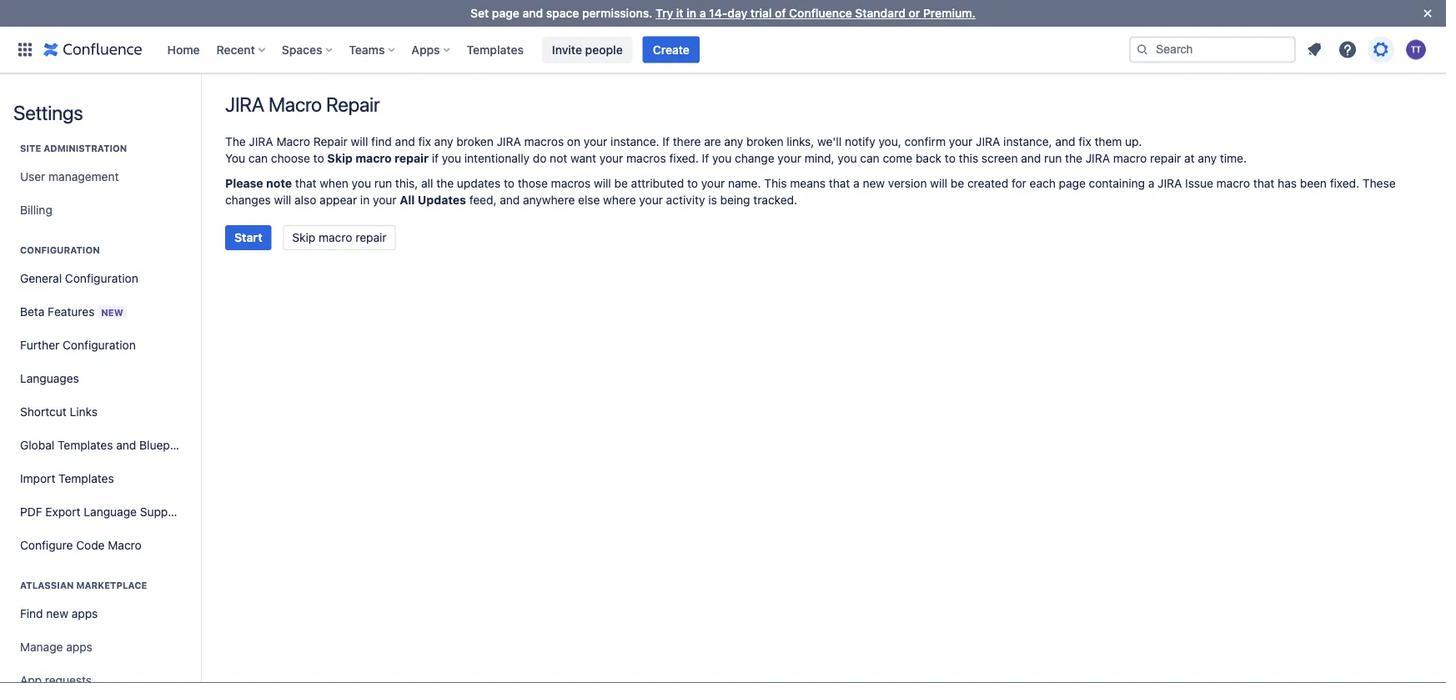 Task type: locate. For each thing, give the bounding box(es) containing it.
0 horizontal spatial repair
[[356, 231, 387, 244]]

your down links,
[[778, 151, 802, 165]]

1 horizontal spatial page
[[1059, 176, 1086, 190]]

0 horizontal spatial page
[[492, 6, 520, 20]]

to right choose
[[313, 151, 324, 165]]

billing link
[[13, 194, 187, 227]]

macro down 'appear'
[[319, 231, 352, 244]]

global templates and blueprints
[[20, 438, 194, 452]]

if down are
[[702, 151, 709, 165]]

macros up else
[[551, 176, 591, 190]]

in right 'appear'
[[360, 193, 370, 207]]

1 vertical spatial skip
[[292, 231, 316, 244]]

if
[[432, 151, 439, 165]]

0 horizontal spatial fixed.
[[669, 151, 699, 165]]

atlassian marketplace
[[20, 580, 147, 591]]

that left has
[[1254, 176, 1275, 190]]

2 broken from the left
[[747, 135, 784, 148]]

2 horizontal spatial that
[[1254, 176, 1275, 190]]

0 horizontal spatial run
[[374, 176, 392, 190]]

1 horizontal spatial repair
[[395, 151, 429, 165]]

templates inside 'link'
[[467, 43, 524, 56]]

the inside that when you run this, all the updates to those macros will be attributed to your name. this means that a new version will be created for each page containing a jira issue macro that has been fixed. these changes will also appear in your
[[436, 176, 454, 190]]

changes
[[225, 193, 271, 207]]

atlassian
[[20, 580, 74, 591]]

your down attributed
[[639, 193, 663, 207]]

macro inside the jira macro repair will find and fix any broken jira macros on your instance. if there are any broken links, we'll notify you, confirm your jira instance, and fix them up. you can choose to skip macro repair if you intentionally do not want your macros fixed. if you change your mind, you can come back to this screen and run the jira macro repair at any time.
[[277, 135, 310, 148]]

new inside that when you run this, all the updates to those macros will be attributed to your name. this means that a new version will be created for each page containing a jira issue macro that has been fixed. these changes will also appear in your
[[863, 176, 885, 190]]

jira inside that when you run this, all the updates to those macros will be attributed to your name. this means that a new version will be created for each page containing a jira issue macro that has been fixed. these changes will also appear in your
[[1158, 176, 1182, 190]]

invite
[[552, 43, 582, 56]]

will down back
[[930, 176, 948, 190]]

macro down find
[[356, 151, 392, 165]]

language
[[84, 505, 137, 519]]

jira left issue
[[1158, 176, 1182, 190]]

general configuration link
[[13, 262, 187, 295]]

else
[[578, 193, 600, 207]]

14-
[[709, 6, 728, 20]]

configuration up general
[[20, 245, 100, 256]]

0 vertical spatial skip
[[327, 151, 353, 165]]

note
[[266, 176, 292, 190]]

1 horizontal spatial run
[[1045, 151, 1062, 165]]

repair down 'appear'
[[356, 231, 387, 244]]

1 vertical spatial fixed.
[[1330, 176, 1360, 190]]

support
[[140, 505, 183, 519]]

0 horizontal spatial in
[[360, 193, 370, 207]]

in right it
[[687, 6, 697, 20]]

apps down "atlassian marketplace"
[[72, 607, 98, 621]]

1 broken from the left
[[457, 135, 494, 148]]

search image
[[1136, 43, 1150, 56]]

templates down links
[[58, 438, 113, 452]]

the
[[225, 135, 246, 148]]

this
[[959, 151, 979, 165]]

all
[[400, 193, 415, 207]]

1 horizontal spatial be
[[951, 176, 964, 190]]

jira
[[225, 93, 264, 116], [249, 135, 273, 148], [497, 135, 521, 148], [976, 135, 1001, 148], [1086, 151, 1110, 165], [1158, 176, 1182, 190]]

all updates feed, and anywhere else where your activity is being tracked.
[[400, 193, 798, 207]]

can down 'notify'
[[860, 151, 880, 165]]

2 vertical spatial configuration
[[63, 338, 136, 352]]

fixed.
[[669, 151, 699, 165], [1330, 176, 1360, 190]]

links
[[70, 405, 98, 419]]

fix up all
[[418, 135, 431, 148]]

0 vertical spatial in
[[687, 6, 697, 20]]

1 horizontal spatial fixed.
[[1330, 176, 1360, 190]]

apps right manage
[[66, 640, 92, 654]]

your
[[584, 135, 608, 148], [949, 135, 973, 148], [600, 151, 623, 165], [778, 151, 802, 165], [701, 176, 725, 190], [373, 193, 397, 207], [639, 193, 663, 207]]

2 vertical spatial macros
[[551, 176, 591, 190]]

run up each
[[1045, 151, 1062, 165]]

0 vertical spatial apps
[[72, 607, 98, 621]]

in
[[687, 6, 697, 20], [360, 193, 370, 207]]

you down 'notify'
[[838, 151, 857, 165]]

activity
[[666, 193, 705, 207]]

skip
[[327, 151, 353, 165], [292, 231, 316, 244]]

1 horizontal spatial the
[[1065, 151, 1083, 165]]

1 horizontal spatial any
[[724, 135, 743, 148]]

start button
[[225, 225, 272, 250]]

that right means
[[829, 176, 850, 190]]

you,
[[879, 135, 902, 148]]

1 vertical spatial page
[[1059, 176, 1086, 190]]

try
[[656, 6, 673, 20]]

run left this, on the left top of page
[[374, 176, 392, 190]]

those
[[518, 176, 548, 190]]

1 vertical spatial configuration
[[65, 272, 138, 285]]

user management
[[20, 170, 119, 184]]

2 horizontal spatial a
[[1149, 176, 1155, 190]]

are
[[704, 135, 721, 148]]

templates up pdf export language support link
[[59, 472, 114, 486]]

2 horizontal spatial any
[[1198, 151, 1217, 165]]

and down instance,
[[1021, 151, 1041, 165]]

0 horizontal spatial new
[[46, 607, 68, 621]]

Search field
[[1130, 36, 1296, 63]]

page right each
[[1059, 176, 1086, 190]]

1 horizontal spatial can
[[860, 151, 880, 165]]

1 vertical spatial new
[[46, 607, 68, 621]]

notification icon image
[[1305, 40, 1325, 60]]

attributed
[[631, 176, 684, 190]]

broken up change
[[747, 135, 784, 148]]

you right 'when'
[[352, 176, 371, 190]]

pdf export language support
[[20, 505, 183, 519]]

can right 'you'
[[248, 151, 268, 165]]

1 vertical spatial in
[[360, 193, 370, 207]]

any up if
[[434, 135, 453, 148]]

a down 'notify'
[[854, 176, 860, 190]]

0 horizontal spatial fix
[[418, 135, 431, 148]]

recent button
[[212, 36, 272, 63]]

templates link
[[462, 36, 529, 63]]

appear
[[320, 193, 357, 207]]

any right are
[[724, 135, 743, 148]]

appswitcher icon image
[[15, 40, 35, 60]]

instance,
[[1004, 135, 1052, 148]]

and left space
[[523, 6, 543, 20]]

page right set
[[492, 6, 520, 20]]

please
[[225, 176, 263, 190]]

your right want
[[600, 151, 623, 165]]

1 vertical spatial repair
[[313, 135, 348, 148]]

notify
[[845, 135, 876, 148]]

0 vertical spatial configuration
[[20, 245, 100, 256]]

0 vertical spatial macro
[[269, 93, 322, 116]]

0 horizontal spatial the
[[436, 176, 454, 190]]

fixed. inside the jira macro repair will find and fix any broken jira macros on your instance. if there are any broken links, we'll notify you, confirm your jira instance, and fix them up. you can choose to skip macro repair if you intentionally do not want your macros fixed. if you change your mind, you can come back to this screen and run the jira macro repair at any time.
[[669, 151, 699, 165]]

features
[[48, 304, 95, 318]]

global element
[[10, 26, 1126, 73]]

will left find
[[351, 135, 368, 148]]

0 horizontal spatial broken
[[457, 135, 494, 148]]

and left the "blueprints"
[[116, 438, 136, 452]]

code
[[76, 538, 105, 552]]

feed,
[[469, 193, 497, 207]]

tracked.
[[754, 193, 798, 207]]

2 fix from the left
[[1079, 135, 1092, 148]]

global templates and blueprints link
[[13, 429, 194, 462]]

macro inside that when you run this, all the updates to those macros will be attributed to your name. this means that a new version will be created for each page containing a jira issue macro that has been fixed. these changes will also appear in your
[[1217, 176, 1251, 190]]

close image
[[1418, 3, 1438, 23]]

1 vertical spatial macro
[[277, 135, 310, 148]]

confluence image
[[43, 40, 142, 60], [43, 40, 142, 60]]

macros up do
[[524, 135, 564, 148]]

fixed. down there
[[669, 151, 699, 165]]

and right "feed,"
[[500, 193, 520, 207]]

any right at
[[1198, 151, 1217, 165]]

0 vertical spatial fixed.
[[669, 151, 699, 165]]

repair left at
[[1150, 151, 1181, 165]]

macros
[[524, 135, 564, 148], [627, 151, 666, 165], [551, 176, 591, 190]]

1 vertical spatial apps
[[66, 640, 92, 654]]

broken up intentionally
[[457, 135, 494, 148]]

0 horizontal spatial can
[[248, 151, 268, 165]]

the
[[1065, 151, 1083, 165], [436, 176, 454, 190]]

page
[[492, 6, 520, 20], [1059, 176, 1086, 190]]

0 vertical spatial new
[[863, 176, 885, 190]]

0 vertical spatial the
[[1065, 151, 1083, 165]]

that up the also
[[295, 176, 317, 190]]

skip down the also
[[292, 231, 316, 244]]

beta
[[20, 304, 45, 318]]

1 horizontal spatial that
[[829, 176, 850, 190]]

0 horizontal spatial skip
[[292, 231, 316, 244]]

0 vertical spatial templates
[[467, 43, 524, 56]]

issue
[[1186, 176, 1214, 190]]

premium.
[[923, 6, 976, 20]]

0 vertical spatial run
[[1045, 151, 1062, 165]]

a
[[700, 6, 706, 20], [854, 176, 860, 190], [1149, 176, 1155, 190]]

fixed. inside that when you run this, all the updates to those macros will be attributed to your name. this means that a new version will be created for each page containing a jira issue macro that has been fixed. these changes will also appear in your
[[1330, 176, 1360, 190]]

shortcut links
[[20, 405, 98, 419]]

templates down set
[[467, 43, 524, 56]]

be down this
[[951, 176, 964, 190]]

2 vertical spatial templates
[[59, 472, 114, 486]]

configuration for further
[[63, 338, 136, 352]]

repair left if
[[395, 151, 429, 165]]

1 horizontal spatial fix
[[1079, 135, 1092, 148]]

1 horizontal spatial new
[[863, 176, 885, 190]]

macros down instance.
[[627, 151, 666, 165]]

can
[[248, 151, 268, 165], [860, 151, 880, 165]]

any
[[434, 135, 453, 148], [724, 135, 743, 148], [1198, 151, 1217, 165]]

1 horizontal spatial broken
[[747, 135, 784, 148]]

banner
[[0, 26, 1447, 73]]

jira macro repair
[[225, 93, 380, 116]]

0 vertical spatial page
[[492, 6, 520, 20]]

new left version
[[863, 176, 885, 190]]

new right find
[[46, 607, 68, 621]]

0 horizontal spatial if
[[663, 135, 670, 148]]

macro
[[356, 151, 392, 165], [1114, 151, 1147, 165], [1217, 176, 1251, 190], [319, 231, 352, 244]]

general configuration
[[20, 272, 138, 285]]

apps inside manage apps link
[[66, 640, 92, 654]]

1 vertical spatial the
[[436, 176, 454, 190]]

blueprints
[[139, 438, 194, 452]]

1 can from the left
[[248, 151, 268, 165]]

is
[[708, 193, 717, 207]]

if left there
[[663, 135, 670, 148]]

configuration
[[20, 245, 100, 256], [65, 272, 138, 285], [63, 338, 136, 352]]

2 can from the left
[[860, 151, 880, 165]]

skip macro repair button
[[283, 225, 396, 250]]

configuration up new
[[65, 272, 138, 285]]

be up where on the left top
[[614, 176, 628, 190]]

pdf export language support link
[[13, 496, 187, 529]]

day
[[728, 6, 748, 20]]

1 be from the left
[[614, 176, 628, 190]]

further configuration link
[[13, 329, 187, 362]]

you inside that when you run this, all the updates to those macros will be attributed to your name. this means that a new version will be created for each page containing a jira issue macro that has been fixed. these changes will also appear in your
[[352, 176, 371, 190]]

0 horizontal spatial that
[[295, 176, 317, 190]]

2 vertical spatial macro
[[108, 538, 142, 552]]

you
[[442, 151, 461, 165], [712, 151, 732, 165], [838, 151, 857, 165], [352, 176, 371, 190]]

to left this
[[945, 151, 956, 165]]

1 vertical spatial run
[[374, 176, 392, 190]]

administration
[[44, 143, 127, 154]]

and right instance,
[[1056, 135, 1076, 148]]

macro down time.
[[1217, 176, 1251, 190]]

1 vertical spatial templates
[[58, 438, 113, 452]]

settings icon image
[[1371, 40, 1391, 60]]

means
[[790, 176, 826, 190]]

a right containing
[[1149, 176, 1155, 190]]

we'll
[[818, 135, 842, 148]]

create
[[653, 43, 690, 56]]

macro inside configuration group
[[108, 538, 142, 552]]

1 horizontal spatial skip
[[327, 151, 353, 165]]

configuration up languages link on the left bottom
[[63, 338, 136, 352]]

there
[[673, 135, 701, 148]]

will
[[351, 135, 368, 148], [594, 176, 611, 190], [930, 176, 948, 190], [274, 193, 291, 207]]

1 horizontal spatial if
[[702, 151, 709, 165]]

jira up the at top
[[225, 93, 264, 116]]

fix left 'them' at the right of the page
[[1079, 135, 1092, 148]]

repair up 'when'
[[313, 135, 348, 148]]

a left 14-
[[700, 6, 706, 20]]

0 horizontal spatial be
[[614, 176, 628, 190]]

0 horizontal spatial any
[[434, 135, 453, 148]]

fixed. right been
[[1330, 176, 1360, 190]]

repair up find
[[326, 93, 380, 116]]

page inside that when you run this, all the updates to those macros will be attributed to your name. this means that a new version will be created for each page containing a jira issue macro that has been fixed. these changes will also appear in your
[[1059, 176, 1086, 190]]

1 that from the left
[[295, 176, 317, 190]]

macro for configure code macro
[[108, 538, 142, 552]]

skip up 'when'
[[327, 151, 353, 165]]



Task type: describe. For each thing, give the bounding box(es) containing it.
change
[[735, 151, 775, 165]]

configure code macro link
[[13, 529, 187, 562]]

1 vertical spatial macros
[[627, 151, 666, 165]]

your up want
[[584, 135, 608, 148]]

macro inside skip macro repair button
[[319, 231, 352, 244]]

to up the activity
[[687, 176, 698, 190]]

repair inside button
[[356, 231, 387, 244]]

people
[[585, 43, 623, 56]]

repair inside the jira macro repair will find and fix any broken jira macros on your instance. if there are any broken links, we'll notify you, confirm your jira instance, and fix them up. you can choose to skip macro repair if you intentionally do not want your macros fixed. if you change your mind, you can come back to this screen and run the jira macro repair at any time.
[[313, 135, 348, 148]]

your profile and preferences image
[[1406, 40, 1426, 60]]

anywhere
[[523, 193, 575, 207]]

apps inside find new apps link
[[72, 607, 98, 621]]

manage
[[20, 640, 63, 654]]

them
[[1095, 135, 1122, 148]]

0 vertical spatial repair
[[326, 93, 380, 116]]

will down the note
[[274, 193, 291, 207]]

come
[[883, 151, 913, 165]]

import
[[20, 472, 55, 486]]

you down are
[[712, 151, 732, 165]]

teams button
[[344, 36, 402, 63]]

jira down 'them' at the right of the page
[[1086, 151, 1110, 165]]

set page and space permissions. try it in a 14-day trial of confluence standard or premium.
[[471, 6, 976, 20]]

jira up screen
[[976, 135, 1001, 148]]

macros inside that when you run this, all the updates to those macros will be attributed to your name. this means that a new version will be created for each page containing a jira issue macro that has been fixed. these changes will also appear in your
[[551, 176, 591, 190]]

the jira macro repair will find and fix any broken jira macros on your instance. if there are any broken links, we'll notify you, confirm your jira instance, and fix them up. you can choose to skip macro repair if you intentionally do not want your macros fixed. if you change your mind, you can come back to this screen and run the jira macro repair at any time.
[[225, 135, 1247, 165]]

further
[[20, 338, 59, 352]]

languages link
[[13, 362, 187, 395]]

pdf
[[20, 505, 42, 519]]

in inside that when you run this, all the updates to those macros will be attributed to your name. this means that a new version will be created for each page containing a jira issue macro that has been fixed. these changes will also appear in your
[[360, 193, 370, 207]]

0 vertical spatial if
[[663, 135, 670, 148]]

languages
[[20, 372, 79, 385]]

macro down 'up.'
[[1114, 151, 1147, 165]]

home
[[167, 43, 200, 56]]

2 be from the left
[[951, 176, 964, 190]]

macro for the jira macro repair will find and fix any broken jira macros on your instance. if there are any broken links, we'll notify you, confirm your jira instance, and fix them up. you can choose to skip macro repair if you intentionally do not want your macros fixed. if you change your mind, you can come back to this screen and run the jira macro repair at any time.
[[277, 135, 310, 148]]

0 horizontal spatial a
[[700, 6, 706, 20]]

beta features new
[[20, 304, 123, 318]]

to left those
[[504, 176, 515, 190]]

at
[[1185, 151, 1195, 165]]

has
[[1278, 176, 1297, 190]]

when
[[320, 176, 349, 190]]

links,
[[787, 135, 814, 148]]

created
[[968, 176, 1009, 190]]

banner containing home
[[0, 26, 1447, 73]]

import templates link
[[13, 462, 187, 496]]

general
[[20, 272, 62, 285]]

not
[[550, 151, 567, 165]]

each
[[1030, 176, 1056, 190]]

templates for global templates and blueprints
[[58, 438, 113, 452]]

manage apps link
[[13, 631, 187, 664]]

configure
[[20, 538, 73, 552]]

further configuration
[[20, 338, 136, 352]]

help icon image
[[1338, 40, 1358, 60]]

teams
[[349, 43, 385, 56]]

you right if
[[442, 151, 461, 165]]

spaces button
[[277, 36, 339, 63]]

updates
[[418, 193, 466, 207]]

user
[[20, 170, 45, 184]]

2 that from the left
[[829, 176, 850, 190]]

1 vertical spatial if
[[702, 151, 709, 165]]

of
[[775, 6, 786, 20]]

name.
[[728, 176, 761, 190]]

1 fix from the left
[[418, 135, 431, 148]]

0 vertical spatial macros
[[524, 135, 564, 148]]

and inside configuration group
[[116, 438, 136, 452]]

where
[[603, 193, 636, 207]]

configure code macro
[[20, 538, 142, 552]]

back
[[916, 151, 942, 165]]

updates
[[457, 176, 501, 190]]

configuration for general
[[65, 272, 138, 285]]

apps
[[412, 43, 440, 56]]

set
[[471, 6, 489, 20]]

invite people
[[552, 43, 623, 56]]

site
[[20, 143, 41, 154]]

1 horizontal spatial a
[[854, 176, 860, 190]]

skip inside button
[[292, 231, 316, 244]]

templates for import templates
[[59, 472, 114, 486]]

collapse sidebar image
[[182, 82, 219, 115]]

apps button
[[407, 36, 457, 63]]

find new apps link
[[13, 597, 187, 631]]

jira up intentionally
[[497, 135, 521, 148]]

time.
[[1220, 151, 1247, 165]]

import templates
[[20, 472, 114, 486]]

find
[[20, 607, 43, 621]]

settings
[[13, 101, 83, 124]]

your up this
[[949, 135, 973, 148]]

export
[[45, 505, 81, 519]]

will inside the jira macro repair will find and fix any broken jira macros on your instance. if there are any broken links, we'll notify you, confirm your jira instance, and fix them up. you can choose to skip macro repair if you intentionally do not want your macros fixed. if you change your mind, you can come back to this screen and run the jira macro repair at any time.
[[351, 135, 368, 148]]

home link
[[162, 36, 205, 63]]

invite people button
[[542, 36, 633, 63]]

that when you run this, all the updates to those macros will be attributed to your name. this means that a new version will be created for each page containing a jira issue macro that has been fixed. these changes will also appear in your
[[225, 176, 1396, 207]]

intentionally
[[465, 151, 530, 165]]

user management link
[[13, 160, 187, 194]]

site administration group
[[13, 125, 187, 232]]

confirm
[[905, 135, 946, 148]]

shortcut
[[20, 405, 67, 419]]

2 horizontal spatial repair
[[1150, 151, 1181, 165]]

your left all in the top left of the page
[[373, 193, 397, 207]]

1 horizontal spatial in
[[687, 6, 697, 20]]

on
[[567, 135, 581, 148]]

jira right the at top
[[249, 135, 273, 148]]

run inside the jira macro repair will find and fix any broken jira macros on your instance. if there are any broken links, we'll notify you, confirm your jira instance, and fix them up. you can choose to skip macro repair if you intentionally do not want your macros fixed. if you change your mind, you can come back to this screen and run the jira macro repair at any time.
[[1045, 151, 1062, 165]]

standard
[[855, 6, 906, 20]]

your up the 'is'
[[701, 176, 725, 190]]

and right find
[[395, 135, 415, 148]]

this,
[[395, 176, 418, 190]]

mind,
[[805, 151, 835, 165]]

confluence
[[789, 6, 852, 20]]

also
[[295, 193, 316, 207]]

try it in a 14-day trial of confluence standard or premium. link
[[656, 6, 976, 20]]

do
[[533, 151, 547, 165]]

space
[[546, 6, 579, 20]]

run inside that when you run this, all the updates to those macros will be attributed to your name. this means that a new version will be created for each page containing a jira issue macro that has been fixed. these changes will also appear in your
[[374, 176, 392, 190]]

please note
[[225, 176, 292, 190]]

skip macro repair
[[292, 231, 387, 244]]

global
[[20, 438, 54, 452]]

shortcut links link
[[13, 395, 187, 429]]

spaces
[[282, 43, 322, 56]]

manage apps
[[20, 640, 92, 654]]

new inside atlassian marketplace group
[[46, 607, 68, 621]]

the inside the jira macro repair will find and fix any broken jira macros on your instance. if there are any broken links, we'll notify you, confirm your jira instance, and fix them up. you can choose to skip macro repair if you intentionally do not want your macros fixed. if you change your mind, you can come back to this screen and run the jira macro repair at any time.
[[1065, 151, 1083, 165]]

atlassian marketplace group
[[13, 562, 187, 683]]

create link
[[643, 36, 700, 63]]

being
[[720, 193, 750, 207]]

containing
[[1089, 176, 1145, 190]]

screen
[[982, 151, 1018, 165]]

configuration group
[[13, 227, 194, 567]]

will up all updates feed, and anywhere else where your activity is being tracked.
[[594, 176, 611, 190]]

for
[[1012, 176, 1027, 190]]

3 that from the left
[[1254, 176, 1275, 190]]

skip inside the jira macro repair will find and fix any broken jira macros on your instance. if there are any broken links, we'll notify you, confirm your jira instance, and fix them up. you can choose to skip macro repair if you intentionally do not want your macros fixed. if you change your mind, you can come back to this screen and run the jira macro repair at any time.
[[327, 151, 353, 165]]



Task type: vqa. For each thing, say whether or not it's contained in the screenshot.
the JIRA
yes



